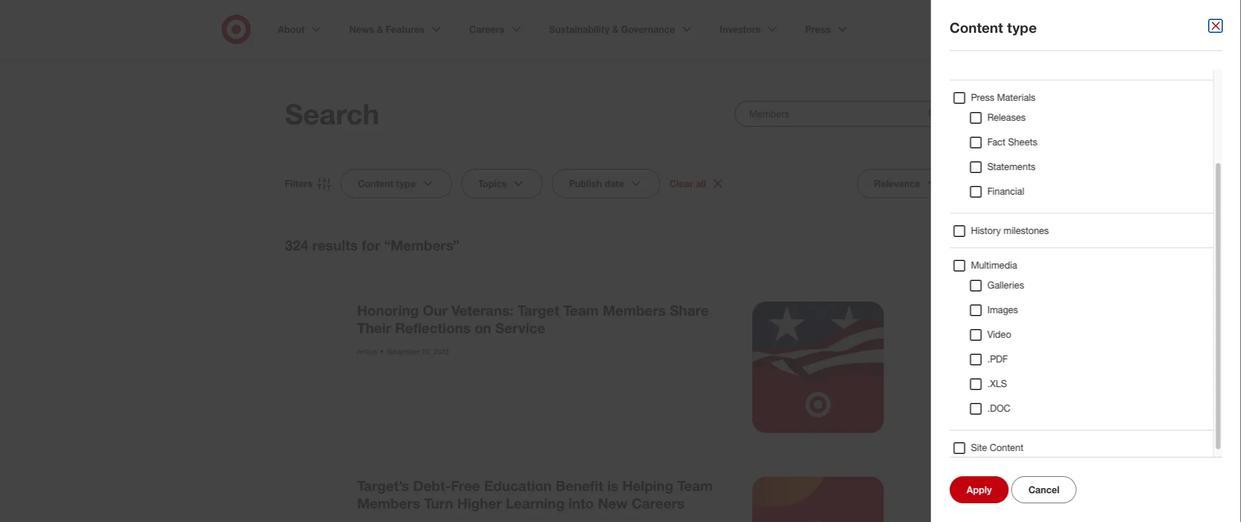 Task type: vqa. For each thing, say whether or not it's contained in the screenshot.
the Releases
yes



Task type: locate. For each thing, give the bounding box(es) containing it.
.PDF checkbox
[[969, 353, 983, 367]]

Multimedia checkbox
[[952, 259, 967, 273]]

content
[[950, 19, 1004, 36], [358, 178, 394, 189], [990, 442, 1024, 454]]

content inside button
[[358, 178, 394, 189]]

target's debt-free education benefit is helping team members turn higher learning into new careers
[[357, 477, 713, 512]]

0 vertical spatial type
[[1008, 19, 1037, 36]]

1 vertical spatial content type
[[358, 178, 416, 189]]

0 vertical spatial content type
[[950, 19, 1037, 36]]

1 horizontal spatial team
[[678, 477, 713, 494]]

share
[[670, 302, 709, 319]]

a graphic of a red, white and blue flag with white stars and the target logo. image
[[753, 302, 885, 434]]

apply button
[[950, 477, 1009, 504]]

type inside content type dialog
[[1008, 19, 1037, 36]]

Press Materials checkbox
[[952, 91, 967, 105]]

filters
[[285, 178, 313, 189]]

content type
[[950, 19, 1037, 36], [358, 178, 416, 189]]

type inside content type button
[[396, 178, 416, 189]]

history milestones
[[971, 225, 1049, 236]]

honoring
[[357, 302, 419, 319]]

1 horizontal spatial type
[[1008, 19, 1037, 36]]

.DOC checkbox
[[969, 402, 983, 416]]

1 vertical spatial type
[[396, 178, 416, 189]]

team
[[564, 302, 599, 319], [678, 477, 713, 494]]

0 vertical spatial team
[[564, 302, 599, 319]]

1 vertical spatial team
[[678, 477, 713, 494]]

History milestones checkbox
[[952, 224, 967, 238]]

0 horizontal spatial content type
[[358, 178, 416, 189]]

images
[[988, 304, 1018, 316]]

free
[[451, 477, 480, 494]]

324
[[285, 237, 309, 254]]

honoring our veterans: target team members share their reflections on service
[[357, 302, 709, 337]]

publish date button
[[552, 169, 660, 198]]

1 vertical spatial content
[[358, 178, 394, 189]]

multimedia
[[971, 260, 1018, 271]]

None checkbox
[[969, 111, 983, 125], [969, 185, 983, 199], [969, 111, 983, 125], [969, 185, 983, 199]]

november
[[387, 347, 420, 356]]

shop link
[[982, 23, 1020, 35]]

november 10, 2023
[[387, 347, 449, 356]]

apply
[[967, 484, 992, 496]]

education
[[484, 477, 552, 494]]

.pdf
[[988, 353, 1008, 365]]

type
[[1008, 19, 1037, 36], [396, 178, 416, 189]]

topics button
[[461, 169, 543, 198]]

milestones
[[1004, 225, 1049, 236]]

.XLS checkbox
[[969, 378, 983, 392]]

site content
[[971, 442, 1024, 454]]

0 vertical spatial members
[[603, 302, 666, 319]]

0 horizontal spatial team
[[564, 302, 599, 319]]

members down target's
[[357, 495, 420, 512]]

content type button
[[341, 169, 452, 198]]

members left share
[[603, 302, 666, 319]]

content type inside content type dialog
[[950, 19, 1037, 36]]

publish
[[569, 178, 602, 189]]

all
[[696, 178, 707, 189]]

sheets
[[1008, 136, 1038, 148]]

into
[[569, 495, 594, 512]]

0 horizontal spatial members
[[357, 495, 420, 512]]

324 results for "members"
[[285, 237, 460, 254]]

None checkbox
[[969, 136, 983, 150], [969, 160, 983, 174], [969, 136, 983, 150], [969, 160, 983, 174]]

honoring our veterans: target team members share their reflections on service link
[[357, 302, 709, 337]]

helping
[[623, 477, 674, 494]]

team right target
[[564, 302, 599, 319]]

0 horizontal spatial type
[[396, 178, 416, 189]]

veterans:
[[452, 302, 514, 319]]

members inside honoring our veterans: target team members share their reflections on service
[[603, 302, 666, 319]]

1 vertical spatial members
[[357, 495, 420, 512]]

2023
[[433, 347, 449, 356]]

galleries
[[988, 279, 1024, 291]]

site
[[971, 442, 987, 454]]

1 horizontal spatial content type
[[950, 19, 1037, 36]]

members
[[603, 302, 666, 319], [357, 495, 420, 512]]

1 horizontal spatial members
[[603, 302, 666, 319]]

team up careers
[[678, 477, 713, 494]]

press materials
[[971, 92, 1036, 103]]

video
[[988, 329, 1012, 340]]

on
[[475, 320, 492, 337]]

fact
[[988, 136, 1006, 148]]



Task type: describe. For each thing, give the bounding box(es) containing it.
search
[[285, 97, 380, 131]]

cancel button
[[1012, 477, 1077, 504]]

history
[[971, 225, 1001, 236]]

team inside target's debt-free education benefit is helping team members turn higher learning into new careers
[[678, 477, 713, 494]]

for
[[362, 237, 381, 254]]

target's debt-free education benefit is helping team members turn higher learning into new careers link
[[357, 477, 713, 512]]

members inside target's debt-free education benefit is helping team members turn higher learning into new careers
[[357, 495, 420, 512]]

financial
[[988, 186, 1025, 197]]

higher
[[457, 495, 502, 512]]

reflections
[[395, 320, 471, 337]]

clear all
[[670, 178, 707, 189]]

article link
[[357, 347, 378, 356]]

cancel
[[1029, 484, 1060, 496]]

content type dialog
[[0, 0, 1242, 523]]

Search search field
[[735, 101, 957, 127]]

shop
[[997, 23, 1020, 35]]

our
[[423, 302, 448, 319]]

results
[[312, 237, 358, 254]]

learning
[[506, 495, 565, 512]]

Galleries checkbox
[[969, 279, 983, 293]]

is
[[608, 477, 619, 494]]

team inside honoring our veterans: target team members share their reflections on service
[[564, 302, 599, 319]]

.xls
[[988, 378, 1007, 390]]

clear all button
[[670, 177, 725, 191]]

target
[[518, 302, 560, 319]]

clear
[[670, 178, 694, 189]]

their
[[357, 320, 391, 337]]

"members"
[[384, 237, 460, 254]]

debt-
[[413, 477, 451, 494]]

topics
[[478, 178, 507, 189]]

turn
[[424, 495, 453, 512]]

.doc
[[988, 403, 1011, 414]]

content type inside content type button
[[358, 178, 416, 189]]

materials
[[997, 92, 1036, 103]]

Video checkbox
[[969, 328, 983, 342]]

fact sheets
[[988, 136, 1038, 148]]

statements
[[988, 161, 1036, 172]]

10,
[[422, 347, 432, 356]]

benefit
[[556, 477, 604, 494]]

Site Content checkbox
[[952, 442, 967, 456]]

2 vertical spatial content
[[990, 442, 1024, 454]]

releases
[[988, 112, 1026, 123]]

careers
[[632, 495, 685, 512]]

0 vertical spatial content
[[950, 19, 1004, 36]]

date
[[605, 178, 625, 189]]

target's
[[357, 477, 409, 494]]

Images checkbox
[[969, 304, 983, 318]]

press
[[971, 92, 995, 103]]

article
[[357, 347, 378, 356]]

service
[[496, 320, 546, 337]]

new
[[598, 495, 628, 512]]

publish date
[[569, 178, 625, 189]]



